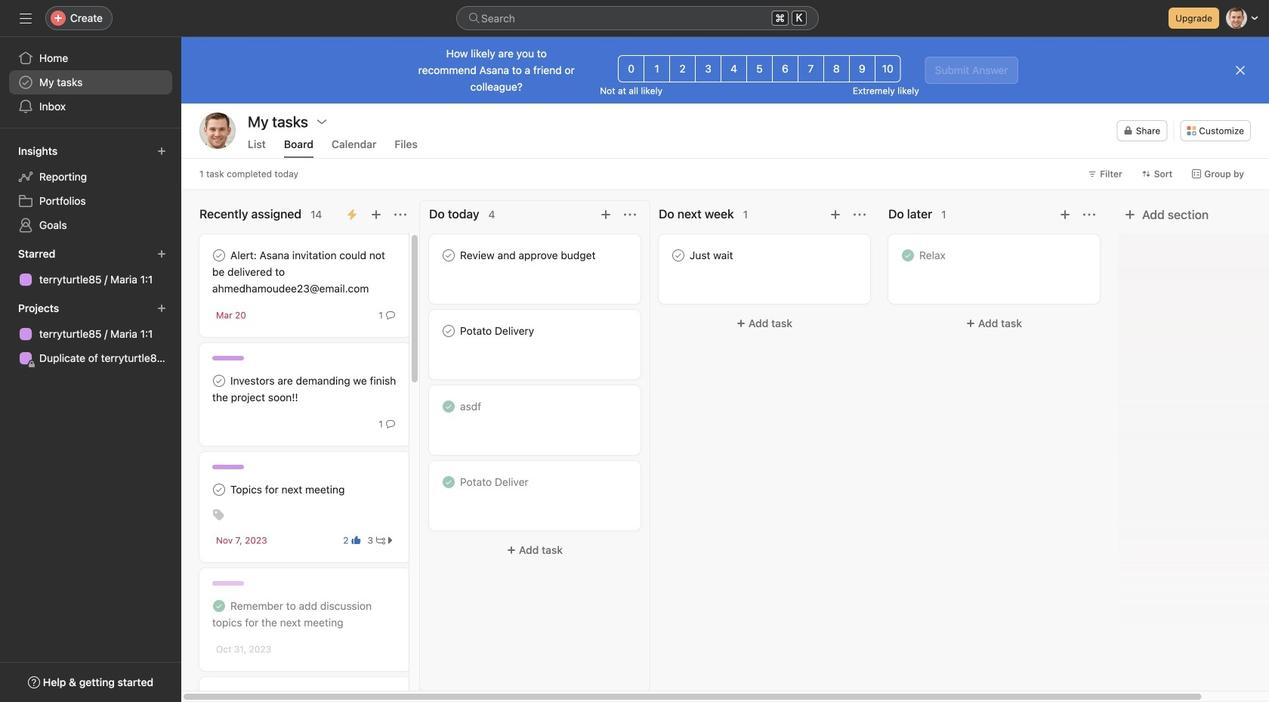 Task type: locate. For each thing, give the bounding box(es) containing it.
rules for recently assigned image
[[346, 209, 358, 221]]

add task image for second more section actions image from left
[[1060, 209, 1072, 221]]

2 add task image from the left
[[830, 209, 842, 221]]

2 horizontal spatial add task image
[[1060, 209, 1072, 221]]

dismiss image
[[1235, 64, 1247, 76]]

insights element
[[0, 138, 181, 240]]

1 horizontal spatial more section actions image
[[1084, 209, 1096, 221]]

0 horizontal spatial add task image
[[600, 209, 612, 221]]

2 vertical spatial completed image
[[210, 597, 228, 615]]

1 vertical spatial completed checkbox
[[440, 398, 458, 416]]

option group
[[619, 55, 902, 82]]

Search tasks, projects, and more text field
[[457, 6, 819, 30]]

Completed checkbox
[[900, 246, 918, 265], [440, 398, 458, 416], [440, 473, 458, 491]]

None radio
[[644, 55, 671, 82], [670, 55, 696, 82], [696, 55, 722, 82], [747, 55, 773, 82], [798, 55, 825, 82], [824, 55, 850, 82], [850, 55, 876, 82], [875, 55, 902, 82], [644, 55, 671, 82], [670, 55, 696, 82], [696, 55, 722, 82], [747, 55, 773, 82], [798, 55, 825, 82], [824, 55, 850, 82], [850, 55, 876, 82], [875, 55, 902, 82]]

None radio
[[619, 55, 645, 82], [721, 55, 748, 82], [773, 55, 799, 82], [619, 55, 645, 82], [721, 55, 748, 82], [773, 55, 799, 82]]

None field
[[457, 6, 819, 30]]

2 more section actions image from the left
[[854, 209, 866, 221]]

add task image
[[600, 209, 612, 221], [830, 209, 842, 221], [1060, 209, 1072, 221]]

1 horizontal spatial add task image
[[830, 209, 842, 221]]

Mark complete checkbox
[[210, 246, 228, 265], [670, 246, 688, 265], [210, 372, 228, 390]]

add task image for second more section actions image from the right
[[600, 209, 612, 221]]

2 likes. you liked this task image
[[352, 536, 361, 545]]

1 horizontal spatial more section actions image
[[854, 209, 866, 221]]

1 add task image from the left
[[600, 209, 612, 221]]

1 comment image
[[386, 420, 395, 429]]

0 vertical spatial completed image
[[440, 398, 458, 416]]

mark complete image
[[210, 246, 228, 265], [440, 322, 458, 340], [210, 481, 228, 499], [210, 689, 228, 702]]

0 horizontal spatial more section actions image
[[395, 209, 407, 221]]

completed image
[[440, 398, 458, 416], [440, 473, 458, 491], [210, 597, 228, 615]]

starred element
[[0, 240, 181, 295]]

3 add task image from the left
[[1060, 209, 1072, 221]]

Mark complete checkbox
[[440, 246, 458, 265], [440, 322, 458, 340], [210, 481, 228, 499], [210, 689, 228, 702]]

0 horizontal spatial more section actions image
[[624, 209, 636, 221]]

new insights image
[[157, 147, 166, 156]]

2 more section actions image from the left
[[1084, 209, 1096, 221]]

more section actions image
[[395, 209, 407, 221], [854, 209, 866, 221]]

show options image
[[316, 116, 328, 128]]

mark complete image
[[440, 246, 458, 265], [670, 246, 688, 265], [210, 372, 228, 390]]

more section actions image
[[624, 209, 636, 221], [1084, 209, 1096, 221]]



Task type: describe. For each thing, give the bounding box(es) containing it.
1 vertical spatial completed image
[[440, 473, 458, 491]]

hide sidebar image
[[20, 12, 32, 24]]

1 horizontal spatial mark complete image
[[440, 246, 458, 265]]

projects element
[[0, 295, 181, 373]]

1 more section actions image from the left
[[395, 209, 407, 221]]

1 more section actions image from the left
[[624, 209, 636, 221]]

global element
[[0, 37, 181, 128]]

2 horizontal spatial mark complete image
[[670, 246, 688, 265]]

add task image
[[370, 209, 382, 221]]

0 horizontal spatial mark complete image
[[210, 372, 228, 390]]

0 vertical spatial completed checkbox
[[900, 246, 918, 265]]

Completed checkbox
[[210, 597, 228, 615]]

2 vertical spatial completed checkbox
[[440, 473, 458, 491]]

1 comment image
[[386, 311, 395, 320]]

completed image
[[900, 246, 918, 265]]

view profile settings image
[[200, 113, 236, 149]]



Task type: vqa. For each thing, say whether or not it's contained in the screenshot.
'Inbox' link
no



